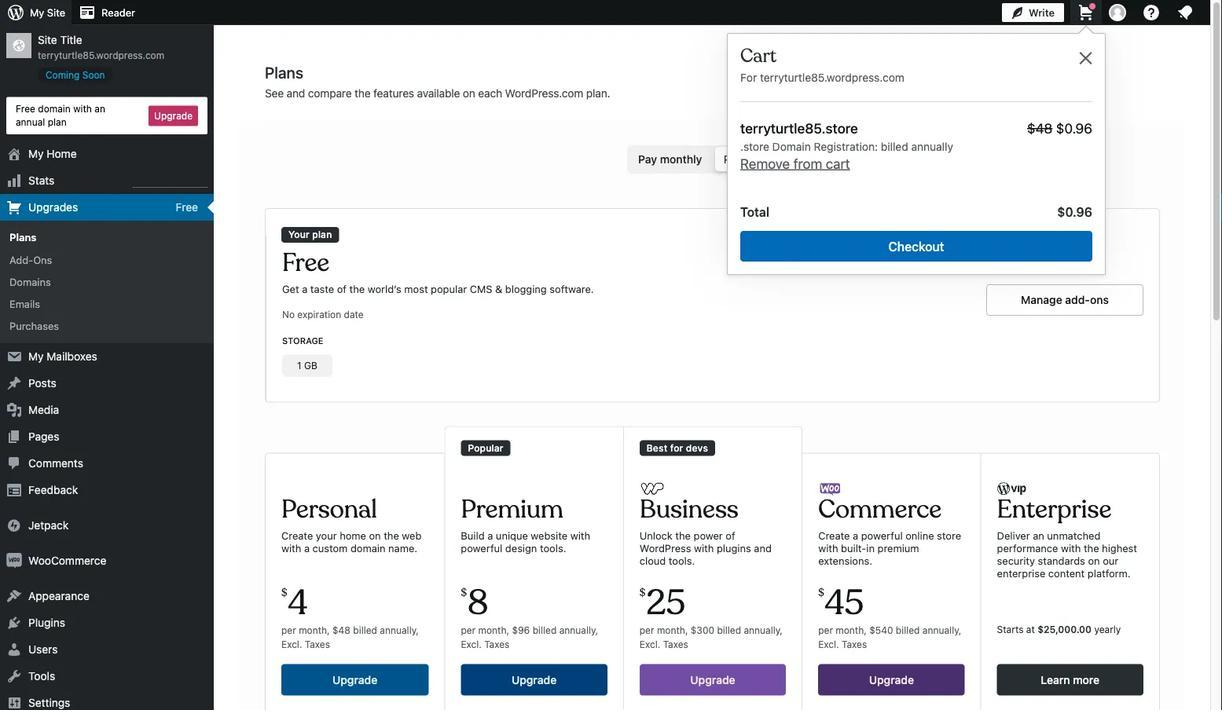 Task type: vqa. For each thing, say whether or not it's contained in the screenshot.
text box at the top of the page
no



Task type: describe. For each thing, give the bounding box(es) containing it.
on inside create your home on the web with a custom domain name.
[[369, 530, 381, 541]]

the inside deliver an unmatched performance with the highest security standards on our enterprise content platform.
[[1084, 542, 1099, 554]]

jetpack link
[[0, 513, 214, 539]]

time image
[[1214, 61, 1222, 75]]

expiration
[[297, 309, 341, 320]]

blogging
[[505, 283, 547, 295]]

$ 4
[[281, 581, 308, 625]]

1 vertical spatial $0.96
[[1057, 205, 1093, 220]]

more
[[1073, 673, 1100, 686]]

add-ons
[[9, 254, 52, 266]]

available
[[417, 87, 460, 100]]

domain inside create your home on the web with a custom domain name.
[[351, 542, 386, 554]]

feedback
[[28, 484, 78, 497]]

upgrade button down per month, $540 billed annually, excl. taxes
[[818, 664, 965, 696]]

domain
[[772, 140, 811, 153]]

tools. inside the unlock the power of wordpress with plugins and cloud tools.
[[669, 555, 695, 567]]

terryturtle85.wordpress.com for cart
[[760, 71, 905, 84]]

security
[[997, 555, 1035, 567]]

ons
[[1090, 294, 1109, 307]]

taxes for $96
[[484, 639, 510, 650]]

pay annually
[[724, 152, 787, 165]]

monthly
[[660, 153, 702, 166]]

remove
[[740, 155, 790, 171]]

learn more link
[[997, 664, 1144, 696]]

powerful inside create a powerful online store with built-in premium extensions.
[[861, 530, 903, 541]]

create a powerful online store with built-in premium extensions.
[[818, 530, 961, 567]]

upgrade for upgrade button over the highest hourly views 0 image
[[154, 110, 193, 121]]

wp cloud logo image
[[640, 482, 664, 496]]

free domain with an annual plan
[[16, 103, 105, 128]]

date
[[344, 309, 364, 320]]

purchases link
[[0, 315, 214, 337]]

plugins link
[[0, 610, 214, 637]]

learn
[[1041, 673, 1070, 686]]

enterprise
[[997, 567, 1046, 579]]

upgrades
[[28, 201, 78, 214]]

users link
[[0, 637, 214, 663]]

yearly
[[1094, 624, 1121, 635]]

upgrade button down per month, $48 billed annually, excl. taxes
[[281, 664, 429, 696]]

in
[[866, 542, 875, 554]]

create your home on the web with a custom domain name.
[[281, 530, 422, 554]]

annually, for per month, $540 billed annually, excl. taxes
[[923, 625, 962, 636]]

$ for 8
[[461, 586, 467, 600]]

with inside build a unique website with powerful design tools.
[[570, 530, 590, 541]]

custom
[[313, 542, 348, 554]]

popular
[[468, 442, 504, 454]]

annually, for per month, $48 billed annually, excl. taxes
[[380, 625, 419, 636]]

$ for 25
[[640, 586, 646, 600]]

help image
[[1142, 3, 1161, 22]]

each
[[478, 87, 502, 100]]

emails
[[9, 298, 40, 310]]

month, for $48
[[299, 625, 330, 636]]

add-
[[9, 254, 33, 266]]

your
[[288, 229, 310, 241]]

$ 25
[[640, 581, 685, 625]]

premium
[[461, 494, 563, 526]]

from
[[794, 155, 822, 171]]

upgrade button down per month, $300 billed annually, excl. taxes
[[640, 664, 786, 696]]

my site link
[[0, 0, 72, 25]]

$96
[[512, 625, 530, 636]]

the inside the unlock the power of wordpress with plugins and cloud tools.
[[676, 530, 691, 541]]

woocommerce
[[28, 555, 106, 568]]

registration
[[814, 140, 875, 153]]

web
[[402, 530, 422, 541]]

at
[[1026, 624, 1035, 635]]

my home link
[[0, 141, 214, 167]]

and inside plans see and compare the features available on each wordpress.com plan.
[[287, 87, 305, 100]]

compare
[[308, 87, 352, 100]]

billed inside the $48 $0.96 .store domain registration : billed annually remove from cart
[[881, 140, 908, 153]]

power
[[694, 530, 723, 541]]

tools
[[28, 670, 55, 683]]

woocommerce link
[[0, 548, 214, 575]]

with inside the unlock the power of wordpress with plugins and cloud tools.
[[694, 542, 714, 554]]

img image for jetpack
[[6, 518, 22, 534]]

of inside your plan free get a taste of the world's most popular cms & blogging software.
[[337, 283, 347, 295]]

annually, for per month, $96 billed annually, excl. taxes
[[559, 625, 598, 636]]

pages
[[28, 430, 59, 443]]

feedback link
[[0, 477, 214, 504]]

per month, $96 billed annually, excl. taxes
[[461, 625, 598, 650]]

platform.
[[1088, 567, 1131, 579]]

add-ons link
[[0, 249, 214, 271]]

my profile image
[[1109, 4, 1126, 21]]

for
[[740, 71, 757, 84]]

my mailboxes
[[28, 350, 97, 363]]

a inside build a unique website with powerful design tools.
[[488, 530, 493, 541]]

terryturtle85.store
[[740, 120, 858, 136]]

reader link
[[72, 0, 141, 25]]

media link
[[0, 397, 214, 424]]

create for built-
[[818, 530, 850, 541]]

premium
[[878, 542, 919, 554]]

excl. for per month, $540 billed annually, excl. taxes
[[818, 639, 839, 650]]

manage add-ons button
[[986, 285, 1144, 316]]

plans see and compare the features available on each wordpress.com plan.
[[265, 63, 610, 100]]

see
[[265, 87, 284, 100]]

upgrade button down per month, $96 billed annually, excl. taxes
[[461, 664, 607, 696]]

home
[[340, 530, 366, 541]]

build a unique website with powerful design tools.
[[461, 530, 590, 554]]

plan
[[312, 229, 332, 241]]

stats
[[28, 174, 54, 187]]

with inside free domain with an annual plan
[[73, 103, 92, 114]]

my home
[[28, 147, 77, 160]]

cart tooltip
[[719, 25, 1106, 275]]

manage
[[1021, 294, 1062, 307]]

billed for per month, $300 billed annually, excl. taxes
[[717, 625, 741, 636]]

month, for $540
[[836, 625, 867, 636]]

excl. for per month, $48 billed annually, excl. taxes
[[281, 639, 302, 650]]

best for devs
[[647, 442, 708, 454]]

billed for per month, $48 billed annually, excl. taxes
[[353, 625, 377, 636]]

upgrade for upgrade button under per month, $48 billed annually, excl. taxes
[[333, 673, 378, 686]]

emails link
[[0, 293, 214, 315]]

my mailboxes link
[[0, 344, 214, 370]]

$ 45
[[818, 581, 864, 625]]

45
[[825, 581, 864, 625]]

annual plan
[[16, 117, 67, 128]]

for
[[670, 442, 683, 454]]

plans for plans
[[9, 232, 36, 243]]

the inside plans see and compare the features available on each wordpress.com plan.
[[355, 87, 371, 100]]

my for my mailboxes
[[28, 350, 44, 363]]

title
[[60, 33, 82, 46]]

pages link
[[0, 424, 214, 450]]

enterprise
[[997, 494, 1112, 526]]

site title terryturtle85.wordpress.com
[[38, 33, 164, 61]]

$25,000.00
[[1038, 624, 1092, 635]]

$48 inside the $48 $0.96 .store domain registration : billed annually remove from cart
[[1027, 120, 1053, 136]]

standards
[[1038, 555, 1085, 567]]

$0.96 inside the $48 $0.96 .store domain registration : billed annually remove from cart
[[1056, 120, 1093, 136]]

per month, $48 billed annually, excl. taxes
[[281, 625, 419, 650]]

pay for pay monthly
[[638, 153, 657, 166]]

software.
[[550, 283, 594, 295]]



Task type: locate. For each thing, give the bounding box(es) containing it.
month, inside per month, $96 billed annually, excl. taxes
[[478, 625, 509, 636]]

add-
[[1065, 294, 1090, 307]]

upgrade for upgrade button under per month, $300 billed annually, excl. taxes
[[690, 673, 735, 686]]

commerce
[[818, 494, 942, 526]]

domain down home
[[351, 542, 386, 554]]

terryturtle85.wordpress.com inside ✕ for terryturtle85.wordpress.com
[[760, 71, 905, 84]]

with inside create your home on the web with a custom domain name.
[[281, 542, 301, 554]]

billed inside per month, $540 billed annually, excl. taxes
[[896, 625, 920, 636]]

0 horizontal spatial terryturtle85.wordpress.com
[[38, 50, 164, 61]]

$
[[281, 586, 287, 600], [461, 586, 467, 600], [640, 586, 646, 600], [818, 586, 824, 600]]

annually, inside per month, $96 billed annually, excl. taxes
[[559, 625, 598, 636]]

manage your notifications image
[[1176, 3, 1195, 22]]

img image left 'jetpack'
[[6, 518, 22, 534]]

3 per from the left
[[640, 625, 654, 636]]

1 horizontal spatial create
[[818, 530, 850, 541]]

on inside deliver an unmatched performance with the highest security standards on our enterprise content platform.
[[1088, 555, 1100, 567]]

2 horizontal spatial free
[[282, 247, 329, 279]]

of
[[337, 283, 347, 295], [726, 530, 735, 541]]

excl. inside per month, $300 billed annually, excl. taxes
[[640, 639, 660, 650]]

annually inside the $48 $0.96 .store domain registration : billed annually remove from cart
[[911, 140, 953, 153]]

powerful down build
[[461, 542, 503, 554]]

upgrade up the highest hourly views 0 image
[[154, 110, 193, 121]]

excl. inside per month, $96 billed annually, excl. taxes
[[461, 639, 482, 650]]

a up the built- at the right bottom
[[853, 530, 858, 541]]

taxes inside per month, $96 billed annually, excl. taxes
[[484, 639, 510, 650]]

per inside per month, $48 billed annually, excl. taxes
[[281, 625, 296, 636]]

4 taxes from the left
[[842, 639, 867, 650]]

your
[[316, 530, 337, 541]]

billed
[[881, 140, 908, 153], [353, 625, 377, 636], [533, 625, 557, 636], [717, 625, 741, 636], [896, 625, 920, 636]]

0 vertical spatial and
[[287, 87, 305, 100]]

$48 $0.96 .store domain registration : billed annually remove from cart
[[740, 120, 1093, 171]]

2 horizontal spatial on
[[1088, 555, 1100, 567]]

excl.
[[281, 639, 302, 650], [461, 639, 482, 650], [640, 639, 660, 650], [818, 639, 839, 650]]

1 create from the left
[[281, 530, 313, 541]]

0 vertical spatial site
[[47, 7, 65, 18]]

free down the highest hourly views 0 image
[[176, 201, 198, 214]]

Pay monthly radio
[[629, 147, 712, 172]]

Pay annually radio
[[715, 147, 796, 171]]

1 per from the left
[[281, 625, 296, 636]]

per for per month, $48 billed annually, excl. taxes
[[281, 625, 296, 636]]

$ inside $ 4
[[281, 586, 287, 600]]

features
[[373, 87, 414, 100]]

tools.
[[540, 542, 566, 554], [669, 555, 695, 567]]

checkout button
[[740, 231, 1093, 262]]

$ left 45
[[818, 586, 824, 600]]

$ for 4
[[281, 586, 287, 600]]

learn more
[[1041, 673, 1100, 686]]

2 create from the left
[[818, 530, 850, 541]]

excl. down $ 4
[[281, 639, 302, 650]]

my up posts
[[28, 350, 44, 363]]

site
[[47, 7, 65, 18], [38, 33, 57, 46]]

an up "performance"
[[1033, 530, 1044, 541]]

2 annually, from the left
[[559, 625, 598, 636]]

upgrade button up the highest hourly views 0 image
[[149, 106, 198, 126]]

img image inside woocommerce 'link'
[[6, 553, 22, 569]]

pay right monthly
[[724, 152, 742, 165]]

4
[[288, 581, 308, 625]]

0 horizontal spatial on
[[369, 530, 381, 541]]

1 vertical spatial an
[[1033, 530, 1044, 541]]

the up name.
[[384, 530, 399, 541]]

0 horizontal spatial create
[[281, 530, 313, 541]]

3 month, from the left
[[657, 625, 688, 636]]

with inside deliver an unmatched performance with the highest security standards on our enterprise content platform.
[[1061, 542, 1081, 554]]

$ for 45
[[818, 586, 824, 600]]

upgrade down per month, $96 billed annually, excl. taxes
[[512, 673, 557, 686]]

1 horizontal spatial terryturtle85.wordpress.com
[[760, 71, 905, 84]]

taxes for $540
[[842, 639, 867, 650]]

highest hourly views 0 image
[[133, 178, 208, 188]]

excl. inside per month, $540 billed annually, excl. taxes
[[818, 639, 839, 650]]

with left custom
[[281, 542, 301, 554]]

create up the built- at the right bottom
[[818, 530, 850, 541]]

a inside create your home on the web with a custom domain name.
[[304, 542, 310, 554]]

0 horizontal spatial free
[[16, 103, 35, 114]]

name.
[[388, 542, 417, 554]]

terryturtle85.wordpress.com up terryturtle85.store
[[760, 71, 905, 84]]

upgrade down per month, $540 billed annually, excl. taxes
[[869, 673, 914, 686]]

cart
[[826, 155, 850, 171]]

per for per month, $540 billed annually, excl. taxes
[[818, 625, 833, 636]]

plugins
[[28, 617, 65, 630]]

no expiration date
[[282, 309, 364, 320]]

billed inside per month, $96 billed annually, excl. taxes
[[533, 625, 557, 636]]

0 vertical spatial terryturtle85.wordpress.com
[[38, 50, 164, 61]]

taxes for $300
[[663, 639, 688, 650]]

cloud
[[640, 555, 666, 567]]

1 vertical spatial and
[[754, 542, 772, 554]]

built-
[[841, 542, 866, 554]]

jetpack
[[28, 519, 69, 532]]

plans up the add-
[[9, 232, 36, 243]]

with down power
[[694, 542, 714, 554]]

extensions.
[[818, 555, 872, 567]]

excl. for per month, $300 billed annually, excl. taxes
[[640, 639, 660, 650]]

0 vertical spatial powerful
[[861, 530, 903, 541]]

coming soon
[[46, 69, 105, 80]]

0 vertical spatial on
[[463, 87, 475, 100]]

pay inside option
[[638, 153, 657, 166]]

$0.96
[[1056, 120, 1093, 136], [1057, 205, 1093, 220]]

posts
[[28, 377, 56, 390]]

content
[[1048, 567, 1085, 579]]

free inside free domain with an annual plan
[[16, 103, 35, 114]]

create inside create your home on the web with a custom domain name.
[[281, 530, 313, 541]]

2 vertical spatial free
[[282, 247, 329, 279]]

free down your
[[282, 247, 329, 279]]

billed inside per month, $48 billed annually, excl. taxes
[[353, 625, 377, 636]]

wordpress
[[640, 542, 691, 554]]

write link
[[1002, 0, 1064, 25]]

25
[[646, 581, 685, 625]]

create inside create a powerful online store with built-in premium extensions.
[[818, 530, 850, 541]]

month, inside per month, $48 billed annually, excl. taxes
[[299, 625, 330, 636]]

powerful inside build a unique website with powerful design tools.
[[461, 542, 503, 554]]

option group containing pay annually
[[627, 145, 798, 174]]

1 month, from the left
[[299, 625, 330, 636]]

mailboxes
[[47, 350, 97, 363]]

on inside plans see and compare the features available on each wordpress.com plan.
[[463, 87, 475, 100]]

tools. down wordpress
[[669, 555, 695, 567]]

1 vertical spatial tools.
[[669, 555, 695, 567]]

and right see
[[287, 87, 305, 100]]

per inside per month, $300 billed annually, excl. taxes
[[640, 625, 654, 636]]

a inside create a powerful online store with built-in premium extensions.
[[853, 530, 858, 541]]

my left reader link
[[30, 7, 44, 18]]

a right get
[[302, 283, 308, 295]]

site inside site title terryturtle85.wordpress.com
[[38, 33, 57, 46]]

0 vertical spatial img image
[[6, 518, 22, 534]]

annually, for per month, $300 billed annually, excl. taxes
[[744, 625, 783, 636]]

pay inside radio
[[724, 152, 742, 165]]

$ left 4
[[281, 586, 287, 600]]

2 excl. from the left
[[461, 639, 482, 650]]

upgrade
[[154, 110, 193, 121], [333, 673, 378, 686], [512, 673, 557, 686], [690, 673, 735, 686], [869, 673, 914, 686]]

$ inside $ 45
[[818, 586, 824, 600]]

annually, inside per month, $300 billed annually, excl. taxes
[[744, 625, 783, 636]]

annually inside radio
[[745, 152, 787, 165]]

1 pay from the left
[[724, 152, 742, 165]]

wpvip logo image
[[997, 482, 1027, 496]]

2 taxes from the left
[[484, 639, 510, 650]]

plans for plans see and compare the features available on each wordpress.com plan.
[[265, 63, 303, 81]]

upgrade down per month, $300 billed annually, excl. taxes
[[690, 673, 735, 686]]

2 img image from the top
[[6, 553, 22, 569]]

my for my home
[[28, 147, 44, 160]]

$ left 25
[[640, 586, 646, 600]]

my for my site
[[30, 7, 44, 18]]

1 horizontal spatial free
[[176, 201, 198, 214]]

upgrade for upgrade button underneath per month, $540 billed annually, excl. taxes
[[869, 673, 914, 686]]

1 horizontal spatial $48
[[1027, 120, 1053, 136]]

my
[[30, 7, 44, 18], [28, 147, 44, 160], [28, 350, 44, 363]]

taxes down 45
[[842, 639, 867, 650]]

annually,
[[380, 625, 419, 636], [559, 625, 598, 636], [744, 625, 783, 636], [923, 625, 962, 636]]

1 horizontal spatial an
[[1033, 530, 1044, 541]]

with inside create a powerful online store with built-in premium extensions.
[[818, 542, 838, 554]]

0 vertical spatial tools.
[[540, 542, 566, 554]]

1 vertical spatial domain
[[351, 542, 386, 554]]

2 month, from the left
[[478, 625, 509, 636]]

pay monthly
[[638, 153, 702, 166]]

billed right $96
[[533, 625, 557, 636]]

taxes down 25
[[663, 639, 688, 650]]

4 per from the left
[[818, 625, 833, 636]]

img image left woocommerce
[[6, 553, 22, 569]]

1 horizontal spatial plans
[[265, 63, 303, 81]]

1 horizontal spatial pay
[[724, 152, 742, 165]]

3 taxes from the left
[[663, 639, 688, 650]]

soon
[[82, 69, 105, 80]]

a inside your plan free get a taste of the world's most popular cms & blogging software.
[[302, 283, 308, 295]]

excl. for per month, $96 billed annually, excl. taxes
[[461, 639, 482, 650]]

site left title
[[38, 33, 57, 46]]

1 excl. from the left
[[281, 639, 302, 650]]

0 vertical spatial plans
[[265, 63, 303, 81]]

option group
[[627, 145, 798, 174]]

woocommerce logo image
[[818, 482, 842, 497]]

settings link
[[0, 690, 214, 711]]

4 annually, from the left
[[923, 625, 962, 636]]

per inside per month, $540 billed annually, excl. taxes
[[818, 625, 833, 636]]

0 horizontal spatial tools.
[[540, 542, 566, 554]]

ons
[[33, 254, 52, 266]]

excl. down the $ 25
[[640, 639, 660, 650]]

domain inside free domain with an annual plan
[[38, 103, 71, 114]]

terryturtle85.wordpress.com up 'soon' at the top
[[38, 50, 164, 61]]

month,
[[299, 625, 330, 636], [478, 625, 509, 636], [657, 625, 688, 636], [836, 625, 867, 636]]

tools. down website
[[540, 542, 566, 554]]

4 month, from the left
[[836, 625, 867, 636]]

img image inside jetpack link
[[6, 518, 22, 534]]

1 horizontal spatial domain
[[351, 542, 386, 554]]

1 vertical spatial my
[[28, 147, 44, 160]]

on left our
[[1088, 555, 1100, 567]]

annually, inside per month, $540 billed annually, excl. taxes
[[923, 625, 962, 636]]

annually
[[911, 140, 953, 153], [745, 152, 787, 165]]

with
[[73, 103, 92, 114], [570, 530, 590, 541], [281, 542, 301, 554], [694, 542, 714, 554], [818, 542, 838, 554], [1061, 542, 1081, 554]]

1 vertical spatial of
[[726, 530, 735, 541]]

billed inside per month, $300 billed annually, excl. taxes
[[717, 625, 741, 636]]

checkout
[[889, 239, 944, 254]]

domains link
[[0, 271, 214, 293]]

0 vertical spatial of
[[337, 283, 347, 295]]

0 vertical spatial $48
[[1027, 120, 1053, 136]]

the up wordpress
[[676, 530, 691, 541]]

1 annually, from the left
[[380, 625, 419, 636]]

month, for $300
[[657, 625, 688, 636]]

write
[[1029, 7, 1055, 18]]

an
[[95, 103, 105, 114], [1033, 530, 1044, 541]]

terryturtle85.wordpress.com for site title
[[38, 50, 164, 61]]

taxes inside per month, $48 billed annually, excl. taxes
[[305, 639, 330, 650]]

create for with
[[281, 530, 313, 541]]

an down 'soon' at the top
[[95, 103, 105, 114]]

stats link
[[0, 167, 214, 194]]

settings
[[28, 697, 70, 710]]

taxes down 8
[[484, 639, 510, 650]]

per month, $300 billed annually, excl. taxes
[[640, 625, 783, 650]]

the left features
[[355, 87, 371, 100]]

a right build
[[488, 530, 493, 541]]

pay left monthly
[[638, 153, 657, 166]]

$300
[[691, 625, 715, 636]]

with right website
[[570, 530, 590, 541]]

0 vertical spatial $0.96
[[1056, 120, 1093, 136]]

total
[[740, 205, 770, 220]]

1 vertical spatial $48
[[333, 625, 351, 636]]

with down unmatched
[[1061, 542, 1081, 554]]

$48 inside per month, $48 billed annually, excl. taxes
[[333, 625, 351, 636]]

appearance link
[[0, 583, 214, 610]]

1 taxes from the left
[[305, 639, 330, 650]]

3 excl. from the left
[[640, 639, 660, 650]]

the up date
[[349, 283, 365, 295]]

taxes for $48
[[305, 639, 330, 650]]

1 horizontal spatial and
[[754, 542, 772, 554]]

1 horizontal spatial tools.
[[669, 555, 695, 567]]

0 horizontal spatial powerful
[[461, 542, 503, 554]]

0 horizontal spatial pay
[[638, 153, 657, 166]]

website
[[531, 530, 568, 541]]

best
[[647, 442, 668, 454]]

domain up annual plan
[[38, 103, 71, 114]]

of inside the unlock the power of wordpress with plugins and cloud tools.
[[726, 530, 735, 541]]

month, for $96
[[478, 625, 509, 636]]

billed right '$300'
[[717, 625, 741, 636]]

0 horizontal spatial of
[[337, 283, 347, 295]]

on left each
[[463, 87, 475, 100]]

4 excl. from the left
[[818, 639, 839, 650]]

0 vertical spatial free
[[16, 103, 35, 114]]

1 vertical spatial on
[[369, 530, 381, 541]]

1 vertical spatial img image
[[6, 553, 22, 569]]

0 vertical spatial my
[[30, 7, 44, 18]]

with up extensions.
[[818, 542, 838, 554]]

billed for per month, $540 billed annually, excl. taxes
[[896, 625, 920, 636]]

and right plugins
[[754, 542, 772, 554]]

tools link
[[0, 663, 214, 690]]

1 vertical spatial plans
[[9, 232, 36, 243]]

annually, inside per month, $48 billed annually, excl. taxes
[[380, 625, 419, 636]]

billed right 4
[[353, 625, 377, 636]]

an inside deliver an unmatched performance with the highest security standards on our enterprise content platform.
[[1033, 530, 1044, 541]]

2 per from the left
[[461, 625, 476, 636]]

3 $ from the left
[[640, 586, 646, 600]]

0 horizontal spatial and
[[287, 87, 305, 100]]

0 horizontal spatial $48
[[333, 625, 351, 636]]

3 annually, from the left
[[744, 625, 783, 636]]

0 horizontal spatial domain
[[38, 103, 71, 114]]

$48
[[1027, 120, 1053, 136], [333, 625, 351, 636]]

tools. inside build a unique website with powerful design tools.
[[540, 542, 566, 554]]

excl. down $ 45
[[818, 639, 839, 650]]

0 vertical spatial domain
[[38, 103, 71, 114]]

2 $ from the left
[[461, 586, 467, 600]]

powerful
[[861, 530, 903, 541], [461, 542, 503, 554]]

of right taste
[[337, 283, 347, 295]]

the inside create your home on the web with a custom domain name.
[[384, 530, 399, 541]]

img image for woocommerce
[[6, 553, 22, 569]]

taxes down 4
[[305, 639, 330, 650]]

taxes inside per month, $540 billed annually, excl. taxes
[[842, 639, 867, 650]]

wordpress.com plan.
[[505, 87, 610, 100]]

gb
[[304, 360, 317, 371]]

upgrade down per month, $48 billed annually, excl. taxes
[[333, 673, 378, 686]]

posts link
[[0, 370, 214, 397]]

1 img image from the top
[[6, 518, 22, 534]]

your plan free get a taste of the world's most popular cms & blogging software.
[[282, 229, 594, 295]]

per for per month, $300 billed annually, excl. taxes
[[640, 625, 654, 636]]

excl. down the $ 8
[[461, 639, 482, 650]]

a left custom
[[304, 542, 310, 554]]

billed right the : on the top right of the page
[[881, 140, 908, 153]]

0 horizontal spatial annually
[[745, 152, 787, 165]]

img image
[[6, 518, 22, 534], [6, 553, 22, 569]]

1 vertical spatial terryturtle85.wordpress.com
[[760, 71, 905, 84]]

month, inside per month, $540 billed annually, excl. taxes
[[836, 625, 867, 636]]

1 horizontal spatial annually
[[911, 140, 953, 153]]

plans up see
[[265, 63, 303, 81]]

an inside free domain with an annual plan
[[95, 103, 105, 114]]

per inside per month, $96 billed annually, excl. taxes
[[461, 625, 476, 636]]

1 horizontal spatial on
[[463, 87, 475, 100]]

1 horizontal spatial powerful
[[861, 530, 903, 541]]

4 $ from the left
[[818, 586, 824, 600]]

business
[[640, 494, 739, 526]]

free for free
[[176, 201, 198, 214]]

create left 'your'
[[281, 530, 313, 541]]

pay for pay annually
[[724, 152, 742, 165]]

store
[[937, 530, 961, 541]]

my shopping cart image
[[1077, 3, 1096, 22]]

excl. inside per month, $48 billed annually, excl. taxes
[[281, 639, 302, 650]]

free for free domain with an annual plan
[[16, 103, 35, 114]]

the down unmatched
[[1084, 542, 1099, 554]]

free up annual plan
[[16, 103, 35, 114]]

the inside your plan free get a taste of the world's most popular cms & blogging software.
[[349, 283, 365, 295]]

1 $ from the left
[[281, 586, 287, 600]]

my left home
[[28, 147, 44, 160]]

✕ for terryturtle85.wordpress.com
[[740, 48, 1093, 84]]

1 vertical spatial free
[[176, 201, 198, 214]]

0 horizontal spatial an
[[95, 103, 105, 114]]

powerful up in
[[861, 530, 903, 541]]

taste
[[310, 283, 334, 295]]

per for per month, $96 billed annually, excl. taxes
[[461, 625, 476, 636]]

1
[[297, 360, 302, 371]]

of up plugins
[[726, 530, 735, 541]]

plans
[[265, 63, 303, 81], [9, 232, 36, 243]]

manage add-ons
[[1021, 294, 1109, 307]]

$ inside the $ 8
[[461, 586, 467, 600]]

coming
[[46, 69, 80, 80]]

comments
[[28, 457, 83, 470]]

popular
[[431, 283, 467, 295]]

and inside the unlock the power of wordpress with plugins and cloud tools.
[[754, 542, 772, 554]]

taxes inside per month, $300 billed annually, excl. taxes
[[663, 639, 688, 650]]

billed for per month, $96 billed annually, excl. taxes
[[533, 625, 557, 636]]

free inside your plan free get a taste of the world's most popular cms & blogging software.
[[282, 247, 329, 279]]

my site
[[30, 7, 65, 18]]

site up title
[[47, 7, 65, 18]]

0 vertical spatial an
[[95, 103, 105, 114]]

with down "coming soon"
[[73, 103, 92, 114]]

on right home
[[369, 530, 381, 541]]

upgrade for upgrade button underneath per month, $96 billed annually, excl. taxes
[[512, 673, 557, 686]]

unlock
[[640, 530, 673, 541]]

1 vertical spatial powerful
[[461, 542, 503, 554]]

month, inside per month, $300 billed annually, excl. taxes
[[657, 625, 688, 636]]

media
[[28, 404, 59, 417]]

2 vertical spatial on
[[1088, 555, 1100, 567]]

2 vertical spatial my
[[28, 350, 44, 363]]

devs
[[686, 442, 708, 454]]

$ left 8
[[461, 586, 467, 600]]

0 horizontal spatial plans
[[9, 232, 36, 243]]

1 horizontal spatial of
[[726, 530, 735, 541]]

2 pay from the left
[[638, 153, 657, 166]]

1 vertical spatial site
[[38, 33, 57, 46]]

$ inside the $ 25
[[640, 586, 646, 600]]

$ 8
[[461, 581, 488, 625]]

plans inside plans see and compare the features available on each wordpress.com plan.
[[265, 63, 303, 81]]

billed right $540
[[896, 625, 920, 636]]



